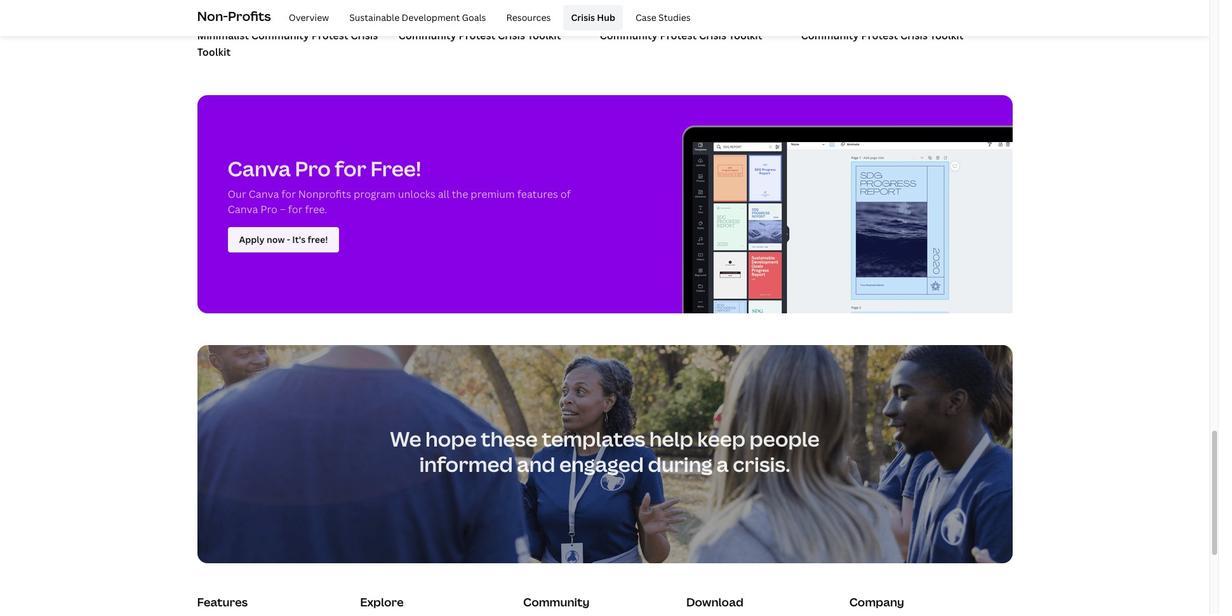 Task type: describe. For each thing, give the bounding box(es) containing it.
sustainable
[[349, 11, 400, 23]]

premium
[[471, 187, 515, 201]]

bold
[[738, 12, 761, 26]]

and inside dusty pink and black monotone minimalist community protest crisis toolkit
[[252, 12, 271, 26]]

protest inside yellow and black photo heavy community protest crisis toolkit
[[459, 29, 496, 43]]

informed
[[419, 451, 513, 478]]

–
[[280, 203, 286, 217]]

toolkit inside yellow and black photo heavy community protest crisis toolkit
[[528, 29, 561, 43]]

protest inside black and white strong and bold community protest crisis toolkit
[[660, 29, 697, 43]]

crisis.
[[733, 451, 791, 478]]

our
[[228, 187, 246, 201]]

hope
[[426, 426, 477, 453]]

and inside the we hope these templates help keep people informed and engaged during a crisis.
[[517, 451, 555, 478]]

photo
[[483, 12, 513, 26]]

toolkit inside black and yellow dynamic frames community protest crisis toolkit
[[930, 29, 964, 43]]

0 vertical spatial for
[[335, 155, 366, 182]]

nonprofits
[[298, 187, 351, 201]]

black and yellow dynamic frames community protest crisis toolkit link
[[801, 0, 998, 47]]

heavy
[[516, 12, 547, 26]]

dusty pink and black monotone minimalist community protest crisis toolkit link
[[197, 0, 393, 63]]

1 vertical spatial canva
[[249, 187, 279, 201]]

yellow inside black and yellow dynamic frames community protest crisis toolkit
[[852, 12, 884, 26]]

dynamic
[[886, 12, 930, 26]]

community inside dusty pink and black monotone minimalist community protest crisis toolkit
[[251, 29, 309, 43]]

monotone
[[303, 12, 354, 26]]

0 vertical spatial canva
[[228, 155, 291, 182]]

community inside black and yellow dynamic frames community protest crisis toolkit
[[801, 29, 859, 43]]

menu bar containing overview
[[276, 5, 699, 30]]

black inside black and yellow dynamic frames community protest crisis toolkit
[[801, 12, 828, 26]]

case studies link
[[628, 5, 699, 30]]

overview link
[[281, 5, 337, 30]]

explore
[[360, 595, 404, 610]]

resources link
[[499, 5, 559, 30]]

development
[[402, 11, 460, 23]]

screen shot 2021-02-04 at 11.53.40 am image
[[693, 142, 1013, 314]]

2 vertical spatial canva
[[228, 203, 258, 217]]

crisis inside black and white strong and bold community protest crisis toolkit
[[699, 29, 727, 43]]

crisis inside dusty pink and black monotone minimalist community protest crisis toolkit
[[351, 29, 378, 43]]

unlocks
[[398, 187, 436, 201]]

help
[[650, 426, 693, 453]]

yellow and black photo heavy community protest crisis toolkit link
[[399, 0, 595, 47]]

people
[[750, 426, 820, 453]]

community inside black and white strong and bold community protest crisis toolkit
[[600, 29, 658, 43]]

free!
[[371, 155, 422, 182]]

black and white strong and bold community protest crisis toolkit
[[600, 12, 762, 43]]

1 vertical spatial for
[[282, 187, 296, 201]]

community inside yellow and black photo heavy community protest crisis toolkit
[[399, 29, 457, 43]]

yellow and black photo heavy community protest crisis toolkit
[[399, 12, 561, 43]]

we hope these templates help keep people informed and engaged during a crisis.
[[390, 426, 820, 478]]

studies
[[659, 11, 691, 23]]

profits
[[228, 7, 271, 25]]

case
[[636, 11, 657, 23]]

case studies
[[636, 11, 691, 23]]

all
[[438, 187, 450, 201]]

yellow inside yellow and black photo heavy community protest crisis toolkit
[[399, 12, 431, 26]]



Task type: vqa. For each thing, say whether or not it's contained in the screenshot.
Search search box
no



Task type: locate. For each thing, give the bounding box(es) containing it.
pro up nonprofits
[[295, 155, 331, 182]]

dusty pink and black monotone minimalist community protest crisis toolkit
[[197, 12, 378, 59]]

1 horizontal spatial pro
[[295, 155, 331, 182]]

goals
[[462, 11, 486, 23]]

black inside yellow and black photo heavy community protest crisis toolkit
[[454, 12, 481, 26]]

black and white strong and bold community protest crisis toolkit link
[[600, 0, 796, 47]]

strong
[[682, 12, 715, 26]]

minimalist
[[197, 29, 249, 43]]

protest inside black and yellow dynamic frames community protest crisis toolkit
[[862, 29, 898, 43]]

yellow
[[399, 12, 431, 26], [852, 12, 884, 26]]

overview
[[289, 11, 329, 23]]

toolkit down the frames
[[930, 29, 964, 43]]

4 protest from the left
[[862, 29, 898, 43]]

protest
[[312, 29, 348, 43], [459, 29, 496, 43], [660, 29, 697, 43], [862, 29, 898, 43]]

0 horizontal spatial pro
[[261, 203, 277, 217]]

templates
[[542, 426, 645, 453]]

yellow left dynamic
[[852, 12, 884, 26]]

2 protest from the left
[[459, 29, 496, 43]]

keep
[[698, 426, 746, 453]]

4 black from the left
[[801, 12, 828, 26]]

features
[[197, 595, 248, 610]]

protest down dynamic
[[862, 29, 898, 43]]

for up program
[[335, 155, 366, 182]]

canva down our
[[228, 203, 258, 217]]

dusty
[[197, 12, 226, 26]]

of
[[561, 187, 571, 201]]

toolkit down the bold at top right
[[729, 29, 762, 43]]

3 protest from the left
[[660, 29, 697, 43]]

protest down studies on the right of the page
[[660, 29, 697, 43]]

a
[[717, 451, 729, 478]]

crisis
[[571, 11, 595, 23], [351, 29, 378, 43], [498, 29, 525, 43], [699, 29, 727, 43], [901, 29, 928, 43]]

crisis hub link
[[564, 5, 623, 30]]

resources
[[507, 11, 551, 23]]

free.
[[305, 203, 327, 217]]

crisis down strong
[[699, 29, 727, 43]]

crisis inside yellow and black photo heavy community protest crisis toolkit
[[498, 29, 525, 43]]

black
[[273, 12, 300, 26], [454, 12, 481, 26], [600, 12, 627, 26], [801, 12, 828, 26]]

and inside black and yellow dynamic frames community protest crisis toolkit
[[831, 12, 849, 26]]

menu bar
[[276, 5, 699, 30]]

for right –
[[288, 203, 303, 217]]

canva right our
[[249, 187, 279, 201]]

0 vertical spatial pro
[[295, 155, 331, 182]]

and inside yellow and black photo heavy community protest crisis toolkit
[[433, 12, 452, 26]]

canva
[[228, 155, 291, 182], [249, 187, 279, 201], [228, 203, 258, 217]]

for up –
[[282, 187, 296, 201]]

toolkit down minimalist
[[197, 45, 231, 59]]

toolkit inside dusty pink and black monotone minimalist community protest crisis toolkit
[[197, 45, 231, 59]]

these
[[481, 426, 538, 453]]

pro left –
[[261, 203, 277, 217]]

canva up our
[[228, 155, 291, 182]]

engaged
[[560, 451, 644, 478]]

canva pro for free! our canva for nonprofits program unlocks all the premium features of canva pro – for free.
[[228, 155, 571, 217]]

program
[[354, 187, 396, 201]]

crisis inside black and yellow dynamic frames community protest crisis toolkit
[[901, 29, 928, 43]]

sustainable development goals link
[[342, 5, 494, 30]]

black inside dusty pink and black monotone minimalist community protest crisis toolkit
[[273, 12, 300, 26]]

black inside black and white strong and bold community protest crisis toolkit
[[600, 12, 627, 26]]

toolkit down heavy
[[528, 29, 561, 43]]

1 vertical spatial pro
[[261, 203, 277, 217]]

non-profits
[[197, 7, 271, 25]]

and
[[252, 12, 271, 26], [433, 12, 452, 26], [629, 12, 648, 26], [717, 12, 736, 26], [831, 12, 849, 26], [517, 451, 555, 478]]

during
[[648, 451, 713, 478]]

company
[[850, 595, 905, 610]]

non-
[[197, 7, 228, 25]]

we
[[390, 426, 421, 453]]

crisis down dynamic
[[901, 29, 928, 43]]

crisis down sustainable
[[351, 29, 378, 43]]

protest down monotone
[[312, 29, 348, 43]]

pink
[[229, 12, 250, 26]]

frames
[[932, 12, 968, 26]]

protest inside dusty pink and black monotone minimalist community protest crisis toolkit
[[312, 29, 348, 43]]

crisis left hub
[[571, 11, 595, 23]]

1 yellow from the left
[[399, 12, 431, 26]]

black and yellow dynamic frames community protest crisis toolkit
[[801, 12, 968, 43]]

pro
[[295, 155, 331, 182], [261, 203, 277, 217]]

for
[[335, 155, 366, 182], [282, 187, 296, 201], [288, 203, 303, 217]]

toolkit
[[528, 29, 561, 43], [729, 29, 762, 43], [930, 29, 964, 43], [197, 45, 231, 59]]

the
[[452, 187, 468, 201]]

2 yellow from the left
[[852, 12, 884, 26]]

crisis hub
[[571, 11, 615, 23]]

crisis down photo
[[498, 29, 525, 43]]

toolkit inside black and white strong and bold community protest crisis toolkit
[[729, 29, 762, 43]]

yellow left goals
[[399, 12, 431, 26]]

2 black from the left
[[454, 12, 481, 26]]

3 black from the left
[[600, 12, 627, 26]]

crisis inside menu bar
[[571, 11, 595, 23]]

features
[[517, 187, 558, 201]]

white
[[650, 12, 679, 26]]

download
[[687, 595, 744, 610]]

1 protest from the left
[[312, 29, 348, 43]]

hub
[[597, 11, 615, 23]]

protest down goals
[[459, 29, 496, 43]]

1 horizontal spatial yellow
[[852, 12, 884, 26]]

community
[[251, 29, 309, 43], [399, 29, 457, 43], [600, 29, 658, 43], [801, 29, 859, 43], [523, 595, 590, 610]]

sustainable development goals
[[349, 11, 486, 23]]

0 horizontal spatial yellow
[[399, 12, 431, 26]]

1 black from the left
[[273, 12, 300, 26]]

2 vertical spatial for
[[288, 203, 303, 217]]



